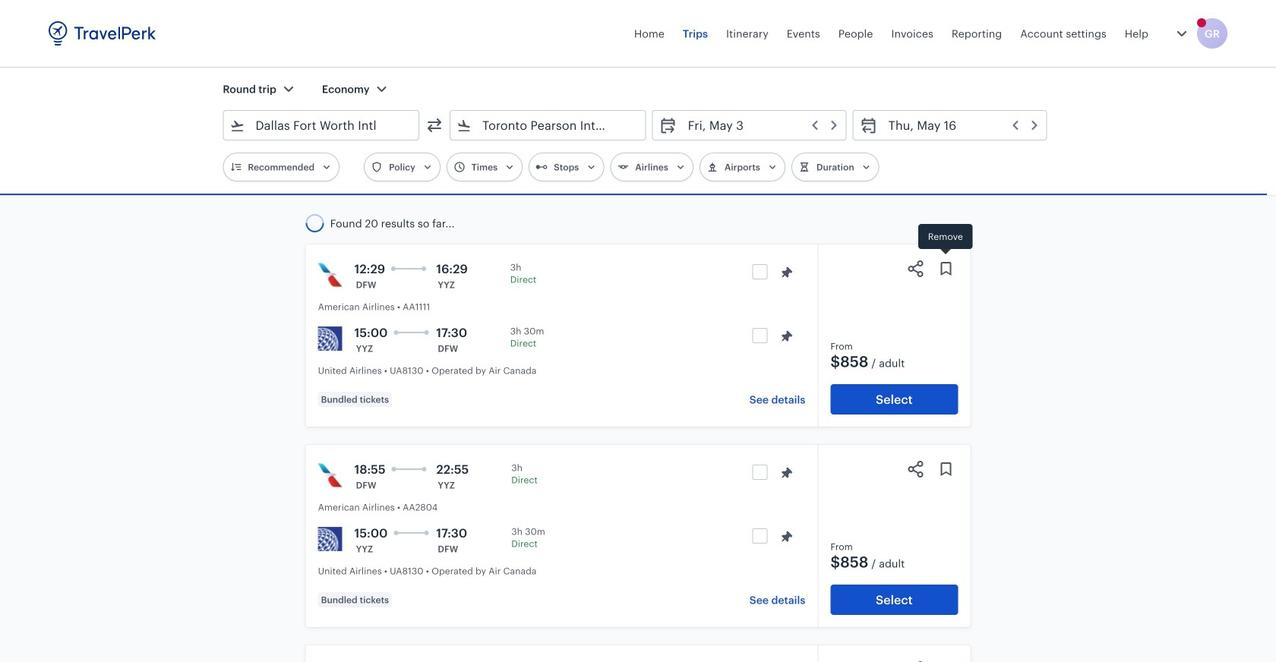 Task type: vqa. For each thing, say whether or not it's contained in the screenshot.
United Airlines image
yes



Task type: describe. For each thing, give the bounding box(es) containing it.
american airlines image for united airlines image
[[318, 463, 342, 488]]

To search field
[[472, 113, 626, 138]]

american airlines image for united airlines icon
[[318, 263, 342, 287]]



Task type: locate. For each thing, give the bounding box(es) containing it.
2 american airlines image from the top
[[318, 463, 342, 488]]

united airlines image
[[318, 527, 342, 552]]

0 vertical spatial american airlines image
[[318, 263, 342, 287]]

american airlines image up united airlines icon
[[318, 263, 342, 287]]

american airlines image up united airlines image
[[318, 463, 342, 488]]

Return field
[[878, 113, 1041, 138]]

tooltip
[[919, 224, 973, 257]]

Depart field
[[677, 113, 840, 138]]

united airlines image
[[318, 327, 342, 351]]

1 american airlines image from the top
[[318, 263, 342, 287]]

From search field
[[245, 113, 399, 138]]

american airlines image
[[318, 263, 342, 287], [318, 463, 342, 488]]

1 vertical spatial american airlines image
[[318, 463, 342, 488]]



